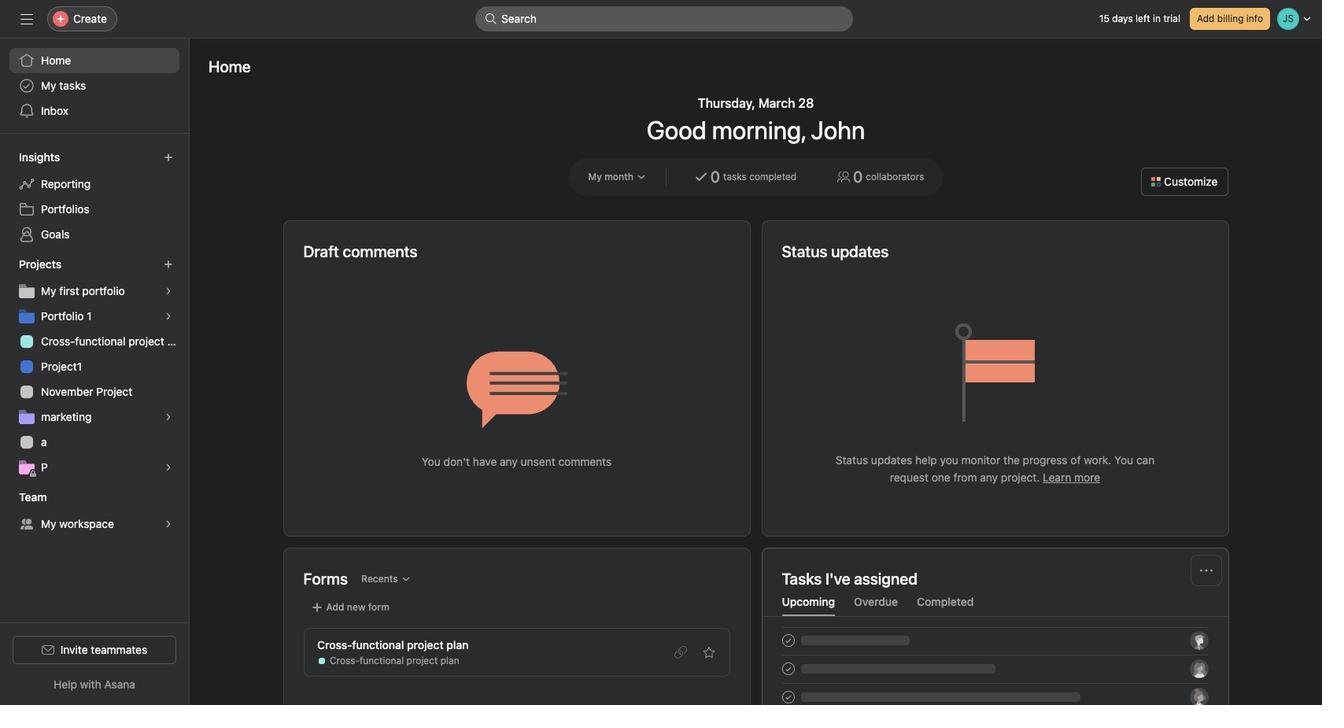 Task type: describe. For each thing, give the bounding box(es) containing it.
prominent image
[[485, 13, 497, 25]]

copy form link image
[[674, 646, 687, 659]]

projects element
[[0, 250, 189, 483]]

insights element
[[0, 143, 189, 250]]

global element
[[0, 39, 189, 133]]

see details, my first portfolio image
[[164, 287, 173, 296]]

see details, marketing image
[[164, 412, 173, 422]]

add to favorites image
[[702, 646, 715, 659]]

see details, portfolio 1 image
[[164, 312, 173, 321]]

see details, p image
[[164, 463, 173, 472]]



Task type: vqa. For each thing, say whether or not it's contained in the screenshot.
Projects element
yes



Task type: locate. For each thing, give the bounding box(es) containing it.
teams element
[[0, 483, 189, 540]]

new insights image
[[164, 153, 173, 162]]

actions image
[[1200, 564, 1213, 577]]

list box
[[475, 6, 853, 31]]

hide sidebar image
[[20, 13, 33, 25]]

see details, my workspace image
[[164, 519, 173, 529]]

new project or portfolio image
[[164, 260, 173, 269]]



